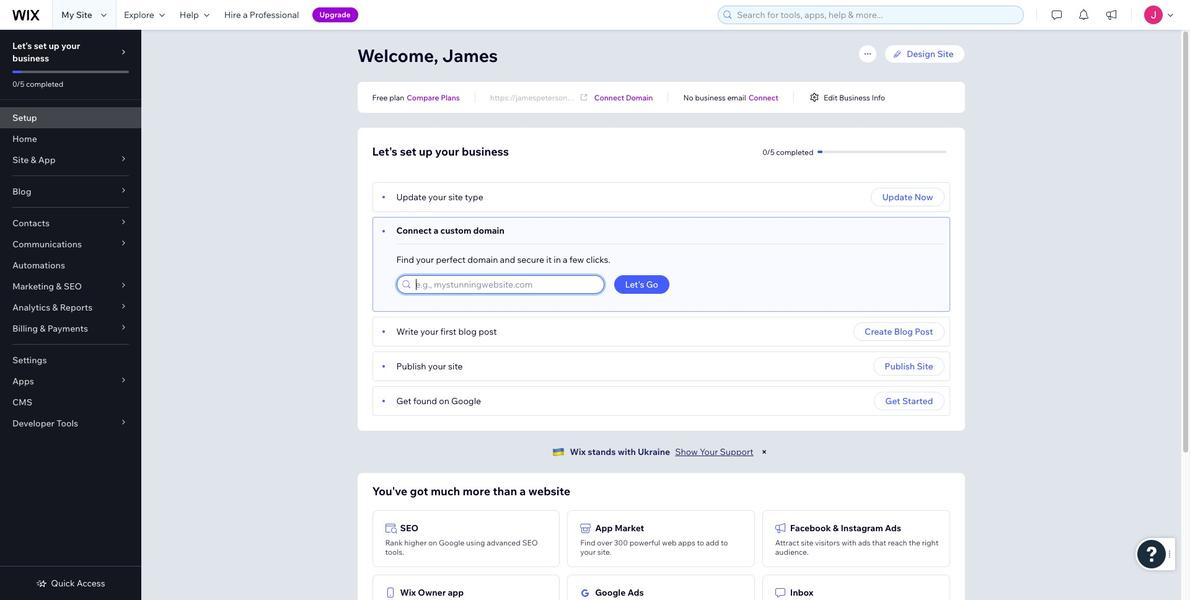 Task type: locate. For each thing, give the bounding box(es) containing it.
0 horizontal spatial get
[[397, 396, 412, 407]]

1 horizontal spatial app
[[595, 523, 613, 534]]

marketing & seo button
[[0, 276, 141, 297]]

developer tools
[[12, 418, 78, 429]]

0 vertical spatial 0/5 completed
[[12, 79, 63, 89]]

owner
[[418, 587, 446, 598]]

1 horizontal spatial connect
[[595, 93, 625, 102]]

custom
[[441, 225, 472, 236]]

now
[[915, 192, 934, 203]]

0 horizontal spatial blog
[[12, 186, 31, 197]]

connect domain link
[[595, 92, 653, 103]]

1 horizontal spatial business
[[462, 144, 509, 159]]

ads up reach
[[885, 523, 902, 534]]

let's set up your business down my
[[12, 40, 80, 64]]

0 vertical spatial domain
[[474, 225, 505, 236]]

your up connect a custom domain
[[429, 192, 447, 203]]

1 vertical spatial set
[[400, 144, 417, 159]]

completed inside sidebar element
[[26, 79, 63, 89]]

home link
[[0, 128, 141, 149]]

seo right advanced
[[522, 538, 538, 548]]

0 vertical spatial let's
[[12, 40, 32, 51]]

setup
[[12, 112, 37, 123]]

business
[[840, 93, 870, 102]]

0 vertical spatial find
[[397, 254, 414, 265]]

1 horizontal spatial find
[[581, 538, 596, 548]]

settings link
[[0, 350, 141, 371]]

communications button
[[0, 234, 141, 255]]

quick
[[51, 578, 75, 589]]

automations link
[[0, 255, 141, 276]]

1 horizontal spatial wix
[[570, 446, 586, 458]]

0 vertical spatial completed
[[26, 79, 63, 89]]

1 vertical spatial wix
[[400, 587, 416, 598]]

1 vertical spatial find
[[581, 538, 596, 548]]

seo up "higher"
[[400, 523, 419, 534]]

update left "now"
[[883, 192, 913, 203]]

1 vertical spatial blog
[[895, 326, 913, 337]]

on right the found
[[439, 396, 450, 407]]

0/5 inside sidebar element
[[12, 79, 24, 89]]

billing & payments button
[[0, 318, 141, 339]]

wix owner app
[[400, 587, 464, 598]]

& for analytics
[[52, 302, 58, 313]]

1 horizontal spatial blog
[[895, 326, 913, 337]]

app up over
[[595, 523, 613, 534]]

2 horizontal spatial let's
[[625, 279, 645, 290]]

site down first
[[448, 361, 463, 372]]

up
[[49, 40, 59, 51], [419, 144, 433, 159]]

with right stands
[[618, 446, 636, 458]]

let's
[[12, 40, 32, 51], [372, 144, 398, 159], [625, 279, 645, 290]]

post
[[479, 326, 497, 337]]

rank higher on google using advanced seo tools.
[[385, 538, 538, 557]]

to left add
[[697, 538, 705, 548]]

& up analytics & reports
[[56, 281, 62, 292]]

0 horizontal spatial to
[[697, 538, 705, 548]]

domain
[[474, 225, 505, 236], [468, 254, 498, 265]]

0 horizontal spatial with
[[618, 446, 636, 458]]

to right add
[[721, 538, 728, 548]]

domain for custom
[[474, 225, 505, 236]]

wix left owner
[[400, 587, 416, 598]]

publish down create blog post button
[[885, 361, 915, 372]]

publish site
[[885, 361, 934, 372]]

update for update now
[[883, 192, 913, 203]]

2 publish from the left
[[885, 361, 915, 372]]

find for find over 300 powerful web apps to add to your site.
[[581, 538, 596, 548]]

1 horizontal spatial up
[[419, 144, 433, 159]]

https://jamespeterson1902.wixsite.com/my-
[[490, 93, 642, 102]]

1 vertical spatial 0/5 completed
[[763, 147, 814, 157]]

0 vertical spatial app
[[38, 154, 56, 166]]

info
[[872, 93, 886, 102]]

& up visitors
[[833, 523, 839, 534]]

1 horizontal spatial to
[[721, 538, 728, 548]]

your left site.
[[581, 548, 596, 557]]

google right the found
[[451, 396, 481, 407]]

wix left stands
[[570, 446, 586, 458]]

publish your site
[[397, 361, 463, 372]]

google ads button
[[568, 575, 755, 600]]

edit business info
[[824, 93, 886, 102]]

1 horizontal spatial 0/5
[[763, 147, 775, 157]]

google
[[451, 396, 481, 407], [439, 538, 465, 548], [595, 587, 626, 598]]

google inside rank higher on google using advanced seo tools.
[[439, 538, 465, 548]]

1 vertical spatial completed
[[777, 147, 814, 157]]

marketing
[[12, 281, 54, 292]]

advanced
[[487, 538, 521, 548]]

0 vertical spatial wix
[[570, 446, 586, 458]]

show
[[675, 446, 698, 458]]

connect left the custom
[[397, 225, 432, 236]]

on inside rank higher on google using advanced seo tools.
[[429, 538, 437, 548]]

1 vertical spatial business
[[695, 93, 726, 102]]

google left using
[[439, 538, 465, 548]]

connect domain
[[595, 93, 653, 102]]

let's go
[[625, 279, 659, 290]]

2 get from the left
[[886, 396, 901, 407]]

0/5 down connect link
[[763, 147, 775, 157]]

on for higher
[[429, 538, 437, 548]]

post
[[915, 326, 934, 337]]

0 vertical spatial with
[[618, 446, 636, 458]]

0 horizontal spatial ads
[[628, 587, 644, 598]]

site down 'home'
[[12, 154, 29, 166]]

wix inside button
[[400, 587, 416, 598]]

started
[[903, 396, 934, 407]]

site left no
[[642, 93, 654, 102]]

facebook
[[791, 523, 831, 534]]

1 vertical spatial with
[[842, 538, 857, 548]]

get started button
[[875, 392, 945, 411]]

google down site.
[[595, 587, 626, 598]]

0 vertical spatial up
[[49, 40, 59, 51]]

with inside attract site visitors with ads that reach the right audience.
[[842, 538, 857, 548]]

billing & payments
[[12, 323, 88, 334]]

your left first
[[421, 326, 439, 337]]

find inside find over 300 powerful web apps to add to your site.
[[581, 538, 596, 548]]

0 vertical spatial ads
[[885, 523, 902, 534]]

0 horizontal spatial on
[[429, 538, 437, 548]]

home
[[12, 133, 37, 144]]

connect for connect domain
[[595, 93, 625, 102]]

automations
[[12, 260, 65, 271]]

1 vertical spatial domain
[[468, 254, 498, 265]]

blog up 'contacts'
[[12, 186, 31, 197]]

1 vertical spatial app
[[595, 523, 613, 534]]

my site
[[61, 9, 92, 20]]

1 horizontal spatial let's
[[372, 144, 398, 159]]

2 update from the left
[[883, 192, 913, 203]]

let's set up your business up update your site type
[[372, 144, 509, 159]]

your up get found on google
[[428, 361, 446, 372]]

update inside button
[[883, 192, 913, 203]]

let's set up your business
[[12, 40, 80, 64], [372, 144, 509, 159]]

& down 'home'
[[31, 154, 36, 166]]

0 vertical spatial let's set up your business
[[12, 40, 80, 64]]

much
[[431, 484, 460, 499]]

0 horizontal spatial seo
[[64, 281, 82, 292]]

powerful
[[630, 538, 661, 548]]

access
[[77, 578, 105, 589]]

connect for connect a custom domain
[[397, 225, 432, 236]]

0 vertical spatial google
[[451, 396, 481, 407]]

2 vertical spatial business
[[462, 144, 509, 159]]

business up setup
[[12, 53, 49, 64]]

find left over
[[581, 538, 596, 548]]

set inside let's set up your business
[[34, 40, 47, 51]]

& right 'billing'
[[40, 323, 46, 334]]

2 vertical spatial let's
[[625, 279, 645, 290]]

1 horizontal spatial get
[[886, 396, 901, 407]]

connect a custom domain
[[397, 225, 505, 236]]

apps button
[[0, 371, 141, 392]]

& for marketing
[[56, 281, 62, 292]]

my
[[61, 9, 74, 20]]

seo up analytics & reports popup button
[[64, 281, 82, 292]]

blog left post
[[895, 326, 913, 337]]

app market
[[595, 523, 644, 534]]

get
[[397, 396, 412, 407], [886, 396, 901, 407]]

0 horizontal spatial connect
[[397, 225, 432, 236]]

blog inside button
[[895, 326, 913, 337]]

get left started at the bottom right
[[886, 396, 901, 407]]

set
[[34, 40, 47, 51], [400, 144, 417, 159]]

ukraine
[[638, 446, 670, 458]]

blog
[[12, 186, 31, 197], [895, 326, 913, 337]]

site for my site
[[76, 9, 92, 20]]

site for publish site
[[917, 361, 934, 372]]

0 horizontal spatial business
[[12, 53, 49, 64]]

settings
[[12, 355, 47, 366]]

a inside hire a professional link
[[243, 9, 248, 20]]

site inside design site link
[[938, 48, 954, 60]]

0 horizontal spatial app
[[38, 154, 56, 166]]

with down facebook & instagram ads
[[842, 538, 857, 548]]

site for design site
[[938, 48, 954, 60]]

site right design
[[938, 48, 954, 60]]

seo inside dropdown button
[[64, 281, 82, 292]]

in
[[554, 254, 561, 265]]

on right "higher"
[[429, 538, 437, 548]]

1 horizontal spatial with
[[842, 538, 857, 548]]

your down my
[[61, 40, 80, 51]]

your
[[61, 40, 80, 51], [435, 144, 460, 159], [429, 192, 447, 203], [416, 254, 434, 265], [421, 326, 439, 337], [428, 361, 446, 372], [581, 548, 596, 557]]

0/5 up setup
[[12, 79, 24, 89]]

domain left and
[[468, 254, 498, 265]]

1 vertical spatial let's
[[372, 144, 398, 159]]

app down home link
[[38, 154, 56, 166]]

to
[[697, 538, 705, 548], [721, 538, 728, 548]]

get found on google
[[397, 396, 481, 407]]

your
[[700, 446, 718, 458]]

james
[[443, 45, 498, 66]]

google inside button
[[595, 587, 626, 598]]

marketing & seo
[[12, 281, 82, 292]]

explore
[[124, 9, 154, 20]]

1 horizontal spatial seo
[[400, 523, 419, 534]]

0 horizontal spatial 0/5
[[12, 79, 24, 89]]

ads down find over 300 powerful web apps to add to your site.
[[628, 587, 644, 598]]

0 horizontal spatial up
[[49, 40, 59, 51]]

site left type at the top of the page
[[449, 192, 463, 203]]

0 horizontal spatial let's
[[12, 40, 32, 51]]

0 horizontal spatial let's set up your business
[[12, 40, 80, 64]]

website
[[529, 484, 571, 499]]

site down the facebook
[[801, 538, 814, 548]]

publish down write at bottom left
[[397, 361, 426, 372]]

publish inside button
[[885, 361, 915, 372]]

0 vertical spatial 0/5
[[12, 79, 24, 89]]

1 vertical spatial up
[[419, 144, 433, 159]]

2 vertical spatial seo
[[522, 538, 538, 548]]

&
[[31, 154, 36, 166], [56, 281, 62, 292], [52, 302, 58, 313], [40, 323, 46, 334], [833, 523, 839, 534]]

site inside publish site button
[[917, 361, 934, 372]]

0 horizontal spatial completed
[[26, 79, 63, 89]]

1 horizontal spatial on
[[439, 396, 450, 407]]

publish for publish site
[[885, 361, 915, 372]]

up inside let's set up your business
[[49, 40, 59, 51]]

welcome,
[[358, 45, 439, 66]]

0 horizontal spatial update
[[397, 192, 427, 203]]

2 horizontal spatial seo
[[522, 538, 538, 548]]

0 vertical spatial seo
[[64, 281, 82, 292]]

billing
[[12, 323, 38, 334]]

connect right the email at the top
[[749, 93, 779, 102]]

update up connect a custom domain
[[397, 192, 427, 203]]

blog inside popup button
[[12, 186, 31, 197]]

1 publish from the left
[[397, 361, 426, 372]]

1 horizontal spatial ads
[[885, 523, 902, 534]]

0 vertical spatial set
[[34, 40, 47, 51]]

1 vertical spatial seo
[[400, 523, 419, 534]]

domain up find your perfect domain and secure it in a few clicks. at the top of page
[[474, 225, 505, 236]]

1 horizontal spatial update
[[883, 192, 913, 203]]

1 get from the left
[[397, 396, 412, 407]]

1 update from the left
[[397, 192, 427, 203]]

0/5 completed up setup
[[12, 79, 63, 89]]

create
[[865, 326, 893, 337]]

get left the found
[[397, 396, 412, 407]]

a left the custom
[[434, 225, 439, 236]]

find your perfect domain and secure it in a few clicks.
[[397, 254, 611, 265]]

1 vertical spatial let's set up your business
[[372, 144, 509, 159]]

site inside attract site visitors with ads that reach the right audience.
[[801, 538, 814, 548]]

1 horizontal spatial let's set up your business
[[372, 144, 509, 159]]

site down post
[[917, 361, 934, 372]]

a right hire
[[243, 9, 248, 20]]

get inside button
[[886, 396, 901, 407]]

0 horizontal spatial publish
[[397, 361, 426, 372]]

2 horizontal spatial business
[[695, 93, 726, 102]]

a right than
[[520, 484, 526, 499]]

site right my
[[76, 9, 92, 20]]

0 vertical spatial blog
[[12, 186, 31, 197]]

1 vertical spatial ads
[[628, 587, 644, 598]]

0 vertical spatial business
[[12, 53, 49, 64]]

business right no
[[695, 93, 726, 102]]

0 horizontal spatial find
[[397, 254, 414, 265]]

e.g., mystunningwebsite.com field
[[412, 276, 600, 293]]

1 horizontal spatial publish
[[885, 361, 915, 372]]

0 horizontal spatial set
[[34, 40, 47, 51]]

1 vertical spatial google
[[439, 538, 465, 548]]

perfect
[[436, 254, 466, 265]]

0 vertical spatial on
[[439, 396, 450, 407]]

find left perfect
[[397, 254, 414, 265]]

0 horizontal spatial wix
[[400, 587, 416, 598]]

got
[[410, 484, 428, 499]]

let's inside button
[[625, 279, 645, 290]]

1 vertical spatial on
[[429, 538, 437, 548]]

business up type at the top of the page
[[462, 144, 509, 159]]

0 horizontal spatial 0/5 completed
[[12, 79, 63, 89]]

2 vertical spatial google
[[595, 587, 626, 598]]

0/5 completed down connect link
[[763, 147, 814, 157]]

seo inside rank higher on google using advanced seo tools.
[[522, 538, 538, 548]]

the
[[909, 538, 921, 548]]

reports
[[60, 302, 93, 313]]

1 horizontal spatial completed
[[777, 147, 814, 157]]

your up update your site type
[[435, 144, 460, 159]]

& left reports
[[52, 302, 58, 313]]

connect left domain at the right top of page
[[595, 93, 625, 102]]

update now button
[[872, 188, 945, 207]]

write
[[397, 326, 419, 337]]

visitors
[[815, 538, 840, 548]]



Task type: describe. For each thing, give the bounding box(es) containing it.
right
[[922, 538, 939, 548]]

find for find your perfect domain and secure it in a few clicks.
[[397, 254, 414, 265]]

compare
[[407, 93, 439, 102]]

ads inside button
[[628, 587, 644, 598]]

wix for wix stands with ukraine show your support
[[570, 446, 586, 458]]

1 horizontal spatial set
[[400, 144, 417, 159]]

few
[[570, 254, 584, 265]]

2 to from the left
[[721, 538, 728, 548]]

apps
[[679, 538, 696, 548]]

ads
[[859, 538, 871, 548]]

get started
[[886, 396, 934, 407]]

google for higher
[[439, 538, 465, 548]]

found
[[413, 396, 437, 407]]

tools.
[[385, 548, 404, 557]]

wix owner app button
[[372, 575, 560, 600]]

update your site type
[[397, 192, 484, 203]]

https://jamespeterson1902.wixsite.com/my-site
[[490, 93, 654, 102]]

plan
[[390, 93, 404, 102]]

secure
[[517, 254, 545, 265]]

sidebar element
[[0, 30, 141, 600]]

site inside site & app dropdown button
[[12, 154, 29, 166]]

https://jamespeterson1902.wixsite.com/my-site link
[[490, 92, 654, 105]]

site & app button
[[0, 149, 141, 171]]

create blog post
[[865, 326, 934, 337]]

analytics & reports
[[12, 302, 93, 313]]

inbox button
[[763, 575, 950, 600]]

business inside let's set up your business
[[12, 53, 49, 64]]

attract
[[776, 538, 800, 548]]

domain
[[626, 93, 653, 102]]

let's go button
[[614, 275, 670, 294]]

you've
[[372, 484, 408, 499]]

let's set up your business inside sidebar element
[[12, 40, 80, 64]]

get for get found on google
[[397, 396, 412, 407]]

inbox
[[791, 587, 814, 598]]

1 vertical spatial 0/5
[[763, 147, 775, 157]]

google for found
[[451, 396, 481, 407]]

upgrade
[[320, 10, 351, 19]]

rank
[[385, 538, 403, 548]]

upgrade button
[[312, 7, 358, 22]]

update for update your site type
[[397, 192, 427, 203]]

& for facebook
[[833, 523, 839, 534]]

setup link
[[0, 107, 141, 128]]

developer tools button
[[0, 413, 141, 434]]

show your support button
[[675, 446, 754, 458]]

stands
[[588, 446, 616, 458]]

free plan compare plans
[[372, 93, 460, 102]]

& for billing
[[40, 323, 46, 334]]

0/5 completed inside sidebar element
[[12, 79, 63, 89]]

app inside dropdown button
[[38, 154, 56, 166]]

edit business info button
[[809, 92, 886, 103]]

cms
[[12, 397, 32, 408]]

professional
[[250, 9, 299, 20]]

more
[[463, 484, 491, 499]]

wix for wix owner app
[[400, 587, 416, 598]]

your inside let's set up your business
[[61, 40, 80, 51]]

google ads
[[595, 587, 644, 598]]

wix stands with ukraine show your support
[[570, 446, 754, 458]]

1 to from the left
[[697, 538, 705, 548]]

your left perfect
[[416, 254, 434, 265]]

hire a professional link
[[217, 0, 307, 30]]

payments
[[48, 323, 88, 334]]

reach
[[888, 538, 908, 548]]

your inside find over 300 powerful web apps to add to your site.
[[581, 548, 596, 557]]

communications
[[12, 239, 82, 250]]

edit
[[824, 93, 838, 102]]

higher
[[405, 538, 427, 548]]

publish site button
[[874, 357, 945, 376]]

design site link
[[885, 45, 965, 63]]

clicks.
[[586, 254, 611, 265]]

quick access
[[51, 578, 105, 589]]

analytics & reports button
[[0, 297, 141, 318]]

update now
[[883, 192, 934, 203]]

go
[[647, 279, 659, 290]]

& for site
[[31, 154, 36, 166]]

2 horizontal spatial connect
[[749, 93, 779, 102]]

plans
[[441, 93, 460, 102]]

web
[[662, 538, 677, 548]]

publish for publish your site
[[397, 361, 426, 372]]

site.
[[598, 548, 612, 557]]

blog
[[459, 326, 477, 337]]

300
[[614, 538, 628, 548]]

connect link
[[749, 92, 779, 103]]

first
[[441, 326, 457, 337]]

find over 300 powerful web apps to add to your site.
[[581, 538, 728, 557]]

on for found
[[439, 396, 450, 407]]

domain for perfect
[[468, 254, 498, 265]]

let's inside sidebar element
[[12, 40, 32, 51]]

quick access button
[[36, 578, 105, 589]]

market
[[615, 523, 644, 534]]

it
[[547, 254, 552, 265]]

instagram
[[841, 523, 883, 534]]

no business email connect
[[684, 93, 779, 102]]

a right the in
[[563, 254, 568, 265]]

audience.
[[776, 548, 809, 557]]

1 horizontal spatial 0/5 completed
[[763, 147, 814, 157]]

add
[[706, 538, 720, 548]]

developer
[[12, 418, 55, 429]]

Search for tools, apps, help & more... field
[[734, 6, 1020, 24]]

contacts
[[12, 218, 50, 229]]

contacts button
[[0, 213, 141, 234]]

get for get started
[[886, 396, 901, 407]]



Task type: vqa. For each thing, say whether or not it's contained in the screenshot.
unsaved view FIELD on the left top of the page
no



